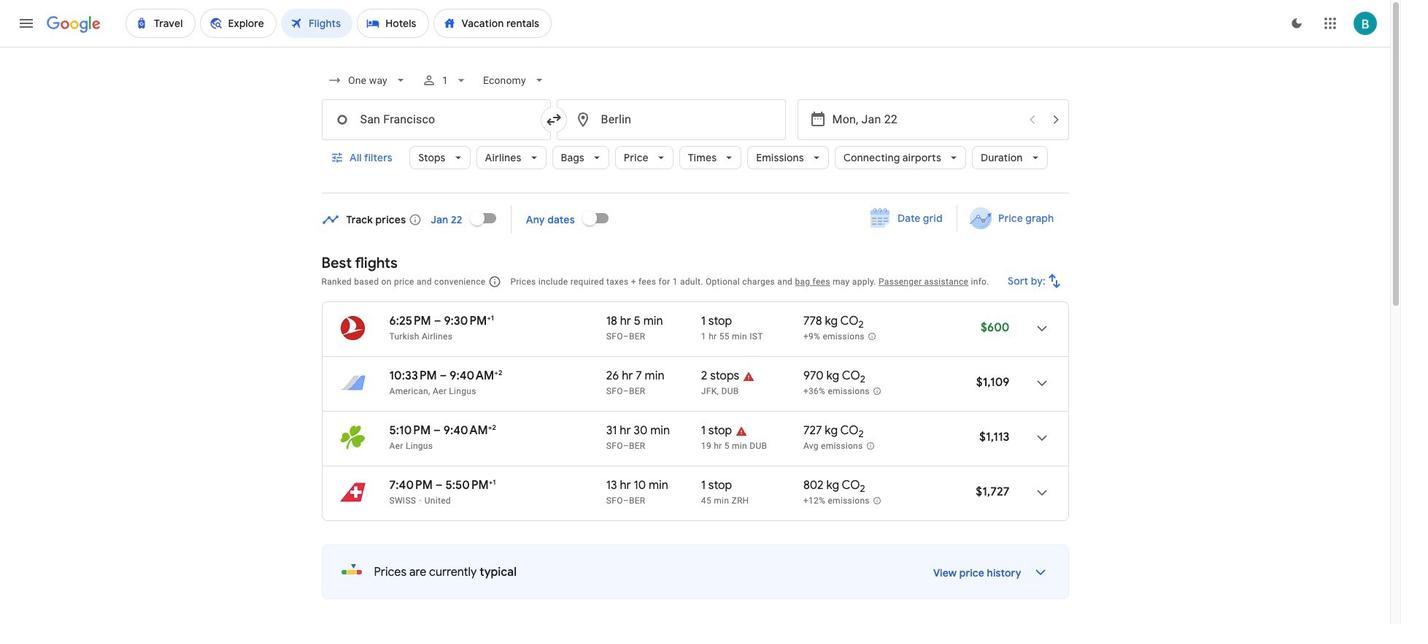 Task type: locate. For each thing, give the bounding box(es) containing it.
Arrival time: 9:30 PM on  Tuesday, January 23. text field
[[444, 313, 494, 329]]

learn more about tracked prices image
[[409, 213, 422, 226]]

None search field
[[322, 63, 1069, 193]]

Departure text field
[[833, 100, 1020, 139]]

Departure time: 10:33 PM. text field
[[390, 369, 437, 383]]

1 1 stop flight. element from the top
[[702, 314, 733, 331]]

Departure time: 5:10 PM. text field
[[390, 423, 431, 438]]

None field
[[322, 67, 413, 93], [478, 67, 553, 93], [322, 67, 413, 93], [478, 67, 553, 93]]

total duration 26 hr 7 min. element
[[607, 369, 702, 386]]

flight details. leaves san francisco international airport (sfo) at 10:33 pm on monday, january 22 and arrives at berlin brandenburg airport at 9:40 am on wednesday, january 24. image
[[1025, 366, 1060, 401]]

1 vertical spatial 1 stop flight. element
[[702, 423, 733, 440]]

main content
[[322, 200, 1069, 624]]

3 1 stop flight. element from the top
[[702, 478, 733, 495]]

Arrival time: 5:50 PM on  Tuesday, January 23. text field
[[446, 478, 496, 493]]

1 vertical spatial arrival time: 9:40 am on  wednesday, january 24. text field
[[444, 423, 496, 438]]

1 stop flight. element
[[702, 314, 733, 331], [702, 423, 733, 440], [702, 478, 733, 495]]

total duration 18 hr 5 min. element
[[607, 314, 702, 331]]

leaves san francisco international airport (sfo) at 5:10 pm on monday, january 22 and arrives at berlin brandenburg airport at 9:40 am on wednesday, january 24. element
[[390, 423, 496, 438]]

flight details. leaves san francisco international airport (sfo) at 7:40 pm on monday, january 22 and arrives at berlin brandenburg airport at 5:50 pm on tuesday, january 23. image
[[1025, 475, 1060, 510]]

Arrival time: 9:40 AM on  Wednesday, January 24. text field
[[450, 368, 503, 383], [444, 423, 496, 438]]

0 vertical spatial 1 stop flight. element
[[702, 314, 733, 331]]

change appearance image
[[1280, 6, 1315, 41]]

None text field
[[322, 99, 551, 140], [557, 99, 786, 140], [322, 99, 551, 140], [557, 99, 786, 140]]

2 vertical spatial 1 stop flight. element
[[702, 478, 733, 495]]

total duration 13 hr 10 min. element
[[607, 478, 702, 495]]

arrival time: 9:40 am on  wednesday, january 24. text field down 'arrival time: 9:30 pm on  tuesday, january 23.' text box
[[450, 368, 503, 383]]

0 vertical spatial arrival time: 9:40 am on  wednesday, january 24. text field
[[450, 368, 503, 383]]

arrival time: 9:40 am on  wednesday, january 24. text field for leaves san francisco international airport (sfo) at 5:10 pm on monday, january 22 and arrives at berlin brandenburg airport at 9:40 am on wednesday, january 24. element
[[444, 423, 496, 438]]

flight details. leaves san francisco international airport (sfo) at 6:25 pm on monday, january 22 and arrives at berlin brandenburg airport at 9:30 pm on tuesday, january 23. image
[[1025, 311, 1060, 346]]

arrival time: 9:40 am on  wednesday, january 24. text field up arrival time: 5:50 pm on  tuesday, january 23. text box
[[444, 423, 496, 438]]



Task type: vqa. For each thing, say whether or not it's contained in the screenshot.
Flight details. Leaves San Francisco International Airport (SFO) at 7:40 PM on Monday, January 22 and arrives at Berlin Brandenburg Airport at 5:50 PM on Tuesday, January 23. icon at the bottom of the page
yes



Task type: describe. For each thing, give the bounding box(es) containing it.
total duration 31 hr 30 min. element
[[607, 423, 702, 440]]

1109 US dollars text field
[[977, 375, 1010, 390]]

flight details. leaves san francisco international airport (sfo) at 5:10 pm on monday, january 22 and arrives at berlin brandenburg airport at 9:40 am on wednesday, january 24. image
[[1025, 421, 1060, 456]]

1 stop flight. element for total duration 18 hr 5 min. element
[[702, 314, 733, 331]]

Departure time: 7:40 PM. text field
[[390, 478, 433, 493]]

leaves san francisco international airport (sfo) at 10:33 pm on monday, january 22 and arrives at berlin brandenburg airport at 9:40 am on wednesday, january 24. element
[[390, 368, 503, 383]]

layover (1 of 2) is a 9 hr 50 min layover at john f. kennedy international airport in new york. layover (2 of 2) is a 1 hr 55 min overnight layover at dublin airport in dublin. element
[[702, 386, 796, 397]]

arrival time: 9:40 am on  wednesday, january 24. text field for leaves san francisco international airport (sfo) at 10:33 pm on monday, january 22 and arrives at berlin brandenburg airport at 9:40 am on wednesday, january 24. element
[[450, 368, 503, 383]]

leaves san francisco international airport (sfo) at 7:40 pm on monday, january 22 and arrives at berlin brandenburg airport at 5:50 pm on tuesday, january 23. element
[[390, 478, 496, 493]]

main menu image
[[18, 15, 35, 32]]

Departure time: 6:25 PM. text field
[[390, 314, 431, 329]]

1113 US dollars text field
[[980, 430, 1010, 445]]

find the best price region
[[322, 200, 1069, 243]]

2 stops flight. element
[[702, 369, 740, 386]]

2 1 stop flight. element from the top
[[702, 423, 733, 440]]

leaves san francisco international airport (sfo) at 6:25 pm on monday, january 22 and arrives at berlin brandenburg airport at 9:30 pm on tuesday, january 23. element
[[390, 313, 494, 329]]

learn more about ranking image
[[489, 275, 502, 288]]

600 US dollars text field
[[981, 321, 1010, 335]]

1 stop flight. element for "total duration 13 hr 10 min." element
[[702, 478, 733, 495]]

1727 US dollars text field
[[976, 485, 1010, 499]]

swap origin and destination. image
[[545, 111, 563, 129]]

loading results progress bar
[[0, 47, 1391, 50]]



